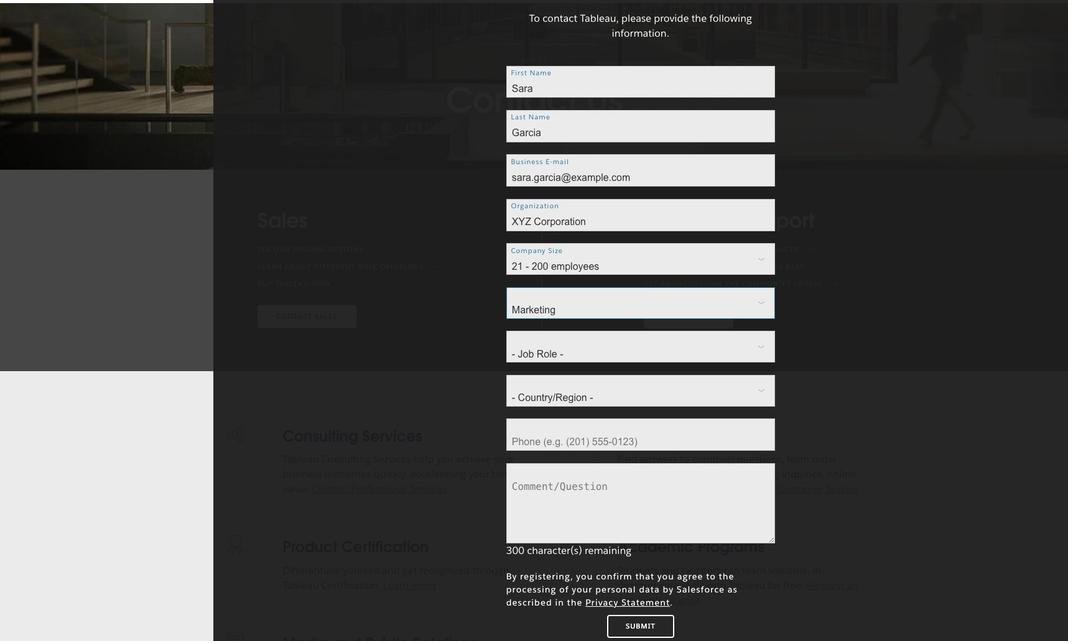 Task type: locate. For each thing, give the bounding box(es) containing it.
None submit
[[608, 616, 675, 639]]

main element
[[52, 0, 1017, 3]]

Phone (e.g. (201) 555-0123) telephone field
[[507, 419, 776, 451]]

Comment/Question text field
[[507, 464, 776, 544]]



Task type: vqa. For each thing, say whether or not it's contained in the screenshot.
Main element
yes



Task type: describe. For each thing, give the bounding box(es) containing it.
Business E-mail email field
[[507, 155, 776, 187]]

Last Name text field
[[507, 110, 776, 142]]

Organization text field
[[507, 199, 776, 231]]

First Name text field
[[507, 66, 776, 98]]



